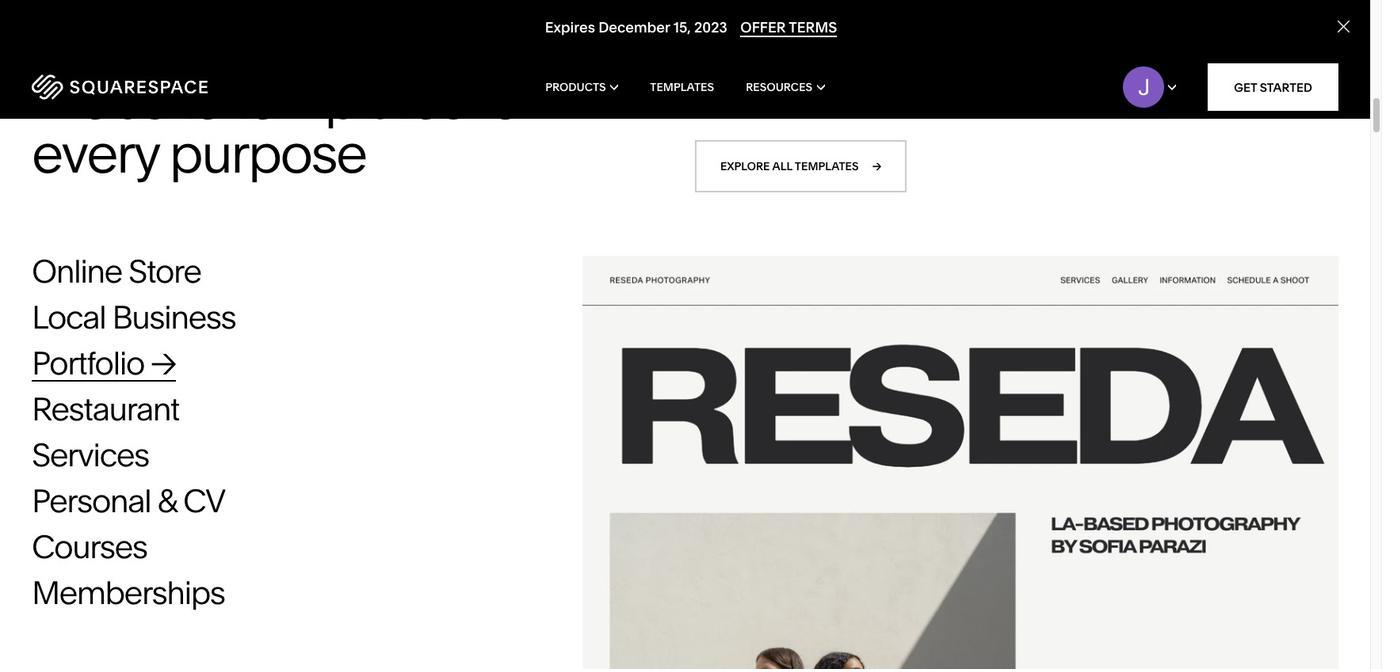 Task type: describe. For each thing, give the bounding box(es) containing it.
get started link
[[1208, 63, 1339, 111]]

2023
[[695, 18, 728, 37]]

get started
[[1235, 80, 1313, 95]]

business
[[112, 298, 236, 337]]

online store local business portfolio → restaurant services personal & cv courses memberships
[[32, 252, 236, 613]]

explore
[[721, 159, 770, 174]]

fit
[[1139, 74, 1150, 90]]

restaurant link
[[32, 390, 210, 429]]

style
[[1182, 74, 1210, 90]]

services link
[[32, 436, 180, 475]]

designer
[[810, 74, 862, 90]]

offer terms link
[[741, 18, 838, 37]]

offer terms
[[741, 18, 838, 37]]

squarespace logo image
[[32, 75, 208, 100]]

resources
[[746, 80, 813, 94]]

2 your from the left
[[1153, 74, 1179, 90]]

with
[[726, 74, 750, 90]]

drag-
[[896, 92, 929, 108]]

squarespace logo link
[[32, 75, 293, 100]]

for
[[476, 67, 536, 133]]

personal
[[32, 482, 151, 521]]

website templates for every purpose
[[32, 67, 536, 186]]

&
[[157, 482, 177, 521]]

december
[[599, 18, 670, 37]]

services
[[32, 436, 149, 475]]

1 horizontal spatial →
[[873, 159, 882, 174]]

needs
[[798, 92, 835, 108]]

and
[[695, 92, 718, 108]]

terms
[[789, 18, 838, 37]]

expires december 15, 2023
[[545, 18, 728, 37]]

local business link
[[32, 298, 267, 337]]

build
[[937, 74, 967, 90]]

website
[[989, 92, 1035, 108]]

courses
[[32, 528, 147, 567]]

online store link
[[32, 252, 232, 291]]

or
[[922, 74, 934, 90]]



Task type: locate. For each thing, give the bounding box(es) containing it.
drop
[[957, 92, 986, 108]]

templates
[[650, 80, 715, 94]]

memberships
[[32, 574, 225, 613]]

15,
[[674, 18, 691, 37]]

0 vertical spatial templates
[[232, 67, 465, 133]]

every
[[32, 120, 158, 186]]

template
[[865, 74, 919, 90]]

personal & cv link
[[32, 482, 256, 521]]

courses link
[[32, 528, 179, 567]]

1 vertical spatial templates
[[795, 159, 859, 174]]

local
[[32, 298, 106, 337]]

store
[[129, 252, 201, 291]]

products
[[546, 80, 606, 94]]

purpose
[[169, 120, 366, 186]]

your
[[970, 74, 996, 90], [1153, 74, 1179, 90]]

0 horizontal spatial →
[[151, 344, 176, 383]]

→ inside online store local business portfolio → restaurant services personal & cv courses memberships
[[151, 344, 176, 383]]

0 horizontal spatial your
[[970, 74, 996, 90]]

expires
[[545, 18, 595, 37]]

0 horizontal spatial templates
[[232, 67, 465, 133]]

flexible
[[764, 74, 806, 90]]

get
[[1235, 80, 1258, 95]]

1 horizontal spatial templates
[[795, 159, 859, 174]]

customize
[[1060, 74, 1122, 90]]

0 vertical spatial →
[[873, 159, 882, 174]]

1 horizontal spatial your
[[1153, 74, 1179, 90]]

memberships link
[[32, 574, 256, 613]]

start with a flexible designer template or build your own, then customize to fit your style and professional needs using our drag-and-drop website builder.
[[695, 74, 1210, 108]]

offer
[[741, 18, 786, 37]]

→ down business
[[151, 344, 176, 383]]

your up drop
[[970, 74, 996, 90]]

own,
[[999, 74, 1027, 90]]

products button
[[546, 56, 619, 119]]

started
[[1261, 80, 1313, 95]]

restaurant
[[32, 390, 179, 429]]

templates inside website templates for every purpose
[[232, 67, 465, 133]]

resources button
[[746, 56, 825, 119]]

cv
[[183, 482, 225, 521]]

builder.
[[1038, 92, 1083, 108]]

explore all templates
[[721, 159, 859, 174]]

then
[[1030, 74, 1057, 90]]

start
[[695, 74, 723, 90]]

and-
[[929, 92, 957, 108]]

website
[[32, 67, 221, 133]]

1 your from the left
[[970, 74, 996, 90]]

portfolio
[[32, 344, 144, 383]]

all
[[773, 159, 793, 174]]

1 vertical spatial →
[[151, 344, 176, 383]]

templates
[[232, 67, 465, 133], [795, 159, 859, 174]]

using
[[838, 92, 871, 108]]

your right fit
[[1153, 74, 1179, 90]]

online
[[32, 252, 122, 291]]

professional
[[721, 92, 794, 108]]

our
[[874, 92, 893, 108]]

→
[[873, 159, 882, 174], [151, 344, 176, 383]]

to
[[1125, 74, 1136, 90]]

a
[[753, 74, 761, 90]]

templates link
[[650, 56, 715, 119]]

→ down our
[[873, 159, 882, 174]]



Task type: vqa. For each thing, say whether or not it's contained in the screenshot.
Back to top icon
no



